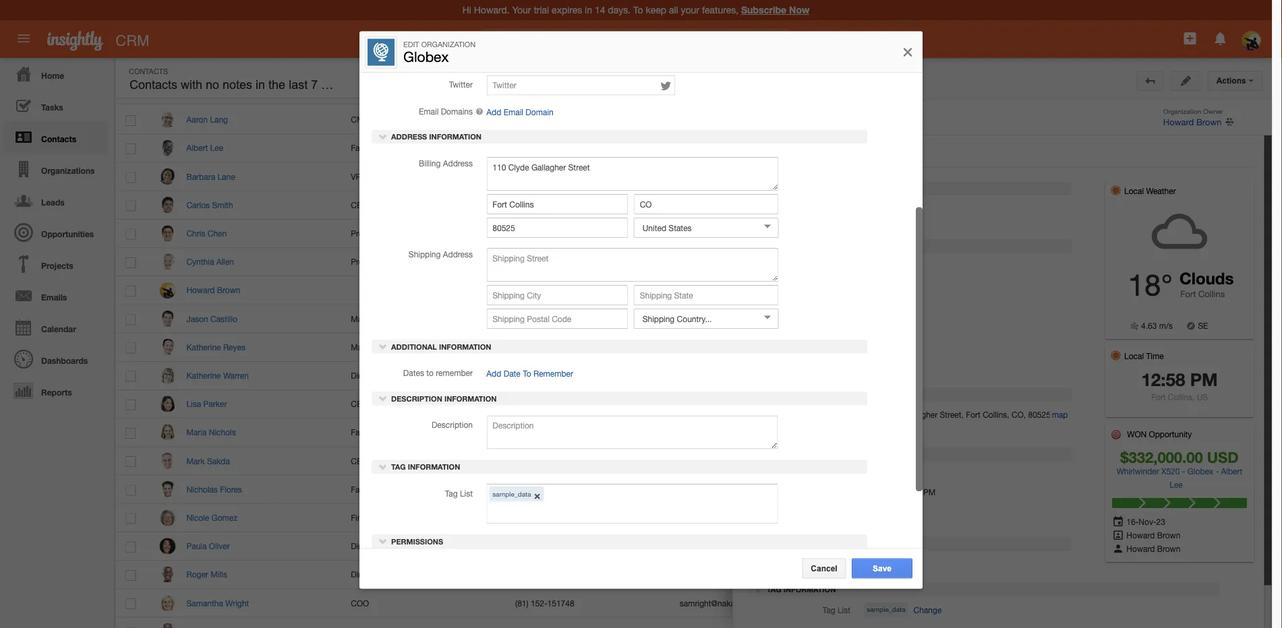 Task type: locate. For each thing, give the bounding box(es) containing it.
chrisochen@kinggroup.com cell
[[670, 220, 834, 248]]

1 vertical spatial globex
[[1188, 467, 1214, 476]]

0 vertical spatial globex
[[404, 48, 449, 65]]

1 vertical spatial local
[[1125, 352, 1145, 361]]

whirlwinder
[[1117, 467, 1160, 476]]

ceo up facilities
[[351, 400, 368, 409]]

17 row from the top
[[115, 533, 1066, 562]]

fort for 12:58
[[1152, 393, 1166, 402]]

property manager cell for (497) 889-1015
[[341, 220, 505, 248]]

1 horizontal spatial (970) 805-8725
[[865, 262, 919, 271]]

0 vertical spatial additional information
[[389, 343, 492, 352]]

organization up next
[[774, 488, 820, 497]]

2 property manager cell from the top
[[341, 248, 505, 277]]

1 facility manager from the top
[[351, 144, 411, 153]]

0 horizontal spatial remember
[[436, 369, 473, 379]]

row containing albert lee
[[115, 134, 1066, 163]]

1 vertical spatial lee
[[1170, 480, 1183, 490]]

address right the shipping
[[443, 250, 473, 259]]

albertlee@globex.com cell
[[670, 134, 834, 163]]

of left next
[[796, 503, 803, 512]]

globex inside $332,000.00 usd whirlwinder x520 - globex - albert lee
[[1188, 467, 1214, 476]]

follow image for 0032
[[1009, 313, 1022, 326]]

1 katherine from the top
[[187, 343, 221, 352]]

follow image for lisa parker
[[1009, 399, 1022, 412]]

2 activity from the top
[[825, 518, 851, 527]]

jason castillo
[[187, 314, 237, 324]]

(497) 889-1015
[[516, 229, 570, 238]]

row containing roger mills
[[115, 562, 1066, 590]]

1 vertical spatial howard brown
[[1125, 531, 1181, 541]]

cell
[[670, 106, 834, 134], [1032, 106, 1066, 134], [1032, 134, 1066, 163], [670, 163, 834, 191], [670, 248, 834, 277], [341, 277, 505, 305], [505, 277, 670, 305], [834, 277, 999, 305], [1032, 277, 1066, 305], [1032, 305, 1066, 334], [505, 334, 670, 362], [670, 334, 834, 362], [1032, 334, 1066, 362], [670, 362, 834, 391], [1032, 362, 1066, 391], [1032, 419, 1066, 448], [1032, 476, 1066, 505], [505, 505, 670, 533], [670, 505, 834, 533], [1032, 505, 1066, 533], [505, 562, 670, 590], [670, 562, 834, 590], [149, 618, 176, 629], [176, 618, 341, 629], [341, 618, 505, 629], [505, 618, 670, 629], [670, 618, 834, 629], [834, 618, 999, 629], [1032, 618, 1066, 629]]

contact for organization contact details
[[826, 242, 862, 251]]

1 facility from the top
[[351, 144, 376, 153]]

2 vertical spatial ceo cell
[[341, 448, 505, 476]]

name right full
[[202, 87, 225, 96]]

manager for (347) 369-5259
[[384, 257, 416, 267]]

date
[[504, 370, 521, 379], [777, 503, 794, 512], [778, 518, 795, 527]]

ceo cell for (334)
[[341, 448, 505, 476]]

0 vertical spatial katherine
[[187, 343, 221, 352]]

16- for 16-nov-23 1:35 pm
[[865, 488, 877, 497]]

2 property manager from the top
[[351, 257, 416, 267]]

address information inside globex dialog
[[389, 133, 482, 142]]

nov- up contact tags
[[1099, 213, 1117, 223]]

katherine for katherine warren
[[187, 371, 221, 381]]

tags
[[1101, 271, 1118, 280]]

facility manager up finance director
[[351, 485, 411, 495]]

805- down organization contact details
[[885, 262, 901, 271]]

1 property manager from the top
[[351, 229, 416, 238]]

katherine reyes link
[[187, 343, 252, 352]]

organization right organization image at the top
[[781, 67, 836, 76]]

1 horizontal spatial remember
[[814, 471, 851, 480]]

1 vertical spatial add
[[487, 370, 502, 379]]

2 vertical spatial nov-
[[1139, 518, 1157, 527]]

1 horizontal spatial 16-
[[1087, 213, 1099, 223]]

row containing barbara lane
[[115, 163, 1066, 191]]

0 vertical spatial facility manager cell
[[341, 134, 505, 163]]

director inside "cell"
[[351, 542, 380, 552]]

howard brown link up jason castillo link
[[187, 286, 247, 295]]

notes up imports at the right
[[1165, 177, 1186, 186]]

brown
[[1197, 117, 1222, 127], [217, 286, 241, 295], [1158, 531, 1181, 541], [1158, 545, 1181, 554]]

ceo down facilities
[[351, 457, 368, 466]]

name for organization name
[[826, 184, 848, 193]]

2 horizontal spatial fort
[[1181, 289, 1197, 299]]

projects link
[[3, 248, 108, 280]]

next
[[805, 503, 822, 512]]

tag down poliver@northumbria.edu cell
[[767, 586, 782, 595]]

0 vertical spatial local
[[1125, 186, 1145, 196]]

1 horizontal spatial email
[[504, 108, 524, 117]]

katherine down jason
[[187, 343, 221, 352]]

lisa parker link
[[187, 400, 234, 409]]

export
[[1087, 177, 1111, 186]]

2 local from the top
[[1125, 352, 1145, 361]]

1 director cell from the top
[[341, 362, 505, 391]]

follow image for 1294
[[1009, 370, 1022, 383]]

row containing katherine warren
[[115, 362, 1066, 391]]

manager cell
[[341, 305, 505, 334], [341, 334, 505, 362]]

(510) 266-3583 cell
[[505, 391, 670, 419]]

fort inside 18° clouds fort collins
[[1181, 289, 1197, 299]]

collins, left us
[[1169, 393, 1195, 402]]

add left the "(626)"
[[487, 370, 502, 379]]

tag information down facilities manager cell
[[389, 464, 460, 472]]

1 vertical spatial remember
[[814, 471, 851, 480]]

0 horizontal spatial (970)
[[516, 144, 533, 153]]

0 vertical spatial notes
[[1165, 158, 1186, 167]]

howard brown link
[[1164, 117, 1222, 127], [187, 286, 247, 295]]

0 horizontal spatial globex
[[404, 48, 449, 65]]

organization for organization contact details
[[767, 242, 824, 251]]

1 vertical spatial to
[[805, 471, 812, 480]]

lee down the lang
[[210, 144, 223, 153]]

1 horizontal spatial lee
[[1170, 480, 1183, 490]]

property manager cell
[[341, 220, 505, 248], [341, 248, 505, 277]]

0 vertical spatial activity
[[825, 503, 851, 512]]

list up finance director cell
[[460, 490, 473, 499]]

jcastillo@jakubowski.com cell
[[670, 305, 834, 334]]

ben.nelson1980@gmail.com cell
[[670, 277, 834, 305]]

176-
[[536, 172, 552, 181]]

0 horizontal spatial list
[[460, 490, 473, 499]]

sample_data for paula oliver
[[847, 543, 886, 551]]

nicholas.flores@clampett.com cell
[[670, 476, 834, 505]]

4 row from the top
[[115, 163, 1066, 191]]

1 horizontal spatial additional
[[767, 451, 813, 460]]

of for next
[[796, 503, 803, 512]]

1 local from the top
[[1125, 186, 1145, 196]]

smartmerge
[[1075, 102, 1129, 111]]

chevron down image for dates to remember
[[379, 343, 388, 352]]

sample_data link for change
[[865, 603, 909, 617]]

fort left collins on the right top of the page
[[1181, 289, 1197, 299]]

of inside "cell"
[[382, 542, 389, 552]]

1 horizontal spatial dates to remember
[[781, 471, 851, 480]]

samright@nakatomi.com
[[680, 599, 770, 609]]

billing
[[419, 159, 441, 168]]

street,
[[940, 411, 964, 420]]

11 follow image from the top
[[1009, 627, 1022, 629]]

2 facility manager from the top
[[351, 485, 411, 495]]

(347) 369-5259
[[516, 257, 570, 267]]

0 vertical spatial (970) 805-8725
[[516, 144, 570, 153]]

row containing samantha wright
[[115, 590, 1066, 618]]

3 follow image from the top
[[1009, 200, 1022, 212]]

14 row from the top
[[115, 448, 1066, 476]]

1 vertical spatial contact
[[1075, 230, 1111, 239]]

3 ceo from the top
[[351, 457, 368, 466]]

0 vertical spatial 23
[[1117, 213, 1126, 223]]

805- up 176-
[[536, 144, 552, 153]]

2 facility from the top
[[351, 485, 376, 495]]

row containing nicholas flores
[[115, 476, 1066, 505]]

1 horizontal spatial sample_data link
[[1088, 250, 1132, 264]]

(970) for (970) 805-8725 cell
[[516, 144, 533, 153]]

1 property from the top
[[351, 229, 382, 238]]

follow image for 9840
[[1009, 200, 1022, 212]]

(078) 1623-4369 cell
[[505, 533, 670, 562]]

(562) 428-0032
[[516, 314, 570, 324]]

0 horizontal spatial name
[[202, 87, 225, 96]]

12:58 pm fort collins, us
[[1142, 369, 1218, 402]]

description information up facilities manager cell
[[389, 395, 497, 404]]

5 chevron down image from the top
[[379, 538, 388, 547]]

organization created
[[774, 488, 851, 497]]

1 vertical spatial albert
[[1222, 467, 1243, 476]]

10 follow image from the top
[[1009, 598, 1022, 611]]

tasks link
[[3, 90, 108, 121]]

notes up weather
[[1165, 158, 1186, 167]]

globex up email domains
[[404, 48, 449, 65]]

row containing howard brown
[[115, 277, 1066, 305]]

2 manager cell from the top
[[341, 334, 505, 362]]

states
[[1082, 411, 1105, 420]]

0 vertical spatial ceo cell
[[341, 191, 505, 220]]

805- for (970) 805-8725 link
[[885, 262, 901, 271]]

0 vertical spatial ceo
[[351, 200, 368, 210]]

1 manager cell from the top
[[341, 305, 505, 334]]

10 row from the top
[[115, 334, 1066, 362]]

5 follow image from the top
[[1009, 256, 1022, 269]]

5 row from the top
[[115, 191, 1066, 220]]

director of recruiting
[[351, 542, 428, 552]]

katherine for katherine reyes
[[187, 343, 221, 352]]

nov- for import
[[1099, 213, 1117, 223]]

0 horizontal spatial (970) 805-8725
[[516, 144, 570, 153]]

facility
[[351, 144, 376, 153], [351, 485, 376, 495]]

albert down aaron at the left of the page
[[187, 144, 208, 153]]

0 vertical spatial 8725
[[552, 144, 570, 153]]

16- right created
[[865, 488, 877, 497]]

coo cell
[[341, 590, 505, 618]]

manager inside cell
[[385, 428, 417, 438]]

ceo cell down billing
[[341, 191, 505, 220]]

19 row from the top
[[115, 590, 1066, 618]]

(497)
[[516, 229, 533, 238]]

0 horizontal spatial contact
[[826, 242, 862, 251]]

23 for import
[[1117, 213, 1126, 223]]

facility manager cell
[[341, 134, 505, 163], [341, 476, 505, 505]]

8 row from the top
[[115, 277, 1066, 305]]

2 vertical spatial ceo
[[351, 457, 368, 466]]

address information down facebook
[[765, 391, 858, 399]]

last
[[807, 518, 822, 527]]

twitter up the domains
[[449, 80, 473, 90]]

1 horizontal spatial details
[[864, 242, 895, 251]]

howard down cynthia
[[187, 286, 215, 295]]

director for director cell for mills
[[351, 571, 380, 580]]

chevron down image
[[379, 132, 388, 142], [379, 343, 388, 352], [379, 394, 388, 404], [379, 463, 388, 472], [379, 538, 388, 547]]

1 horizontal spatial description information
[[765, 541, 873, 549]]

mark sakda
[[187, 457, 230, 466]]

property for chen
[[351, 229, 382, 238]]

organizations link
[[3, 153, 108, 185]]

2 ceo cell from the top
[[341, 391, 505, 419]]

1 add from the top
[[487, 108, 502, 117]]

1 vertical spatial property
[[351, 257, 382, 267]]

nov- left 1:35
[[877, 488, 895, 497]]

poliver@northumbria.edu cell
[[670, 533, 834, 562]]

1 chevron down image from the top
[[379, 132, 388, 142]]

1 vertical spatial sample_data link
[[865, 603, 909, 617]]

ceo cell for (510)
[[341, 391, 505, 419]]

facilities manager
[[351, 428, 417, 438]]

tag list inside globex dialog
[[445, 490, 473, 499]]

remember inside globex dialog
[[436, 369, 473, 379]]

Shipping Postal Code text field
[[487, 309, 628, 330]]

additional information inside globex dialog
[[389, 343, 492, 352]]

edit organization globex
[[404, 40, 476, 65]]

(65)
[[516, 115, 529, 125]]

globex right x520 at the bottom right
[[1188, 467, 1214, 476]]

recent
[[1099, 194, 1129, 202]]

opportunity owner image
[[1113, 545, 1125, 554]]

sample_data for samantha wright
[[847, 600, 886, 608]]

None text field
[[489, 505, 503, 521]]

director up director of recruiting
[[382, 514, 410, 523]]

activity
[[825, 503, 851, 512], [825, 518, 851, 527]]

2 director cell from the top
[[341, 562, 505, 590]]

0 horizontal spatial additional
[[391, 343, 437, 352]]

twitter down facebook
[[827, 348, 851, 358]]

carlos
[[187, 200, 210, 210]]

email
[[679, 87, 701, 96], [419, 107, 439, 117], [504, 108, 524, 117]]

3 chevron down image from the top
[[379, 394, 388, 404]]

activity right last at the bottom
[[825, 518, 851, 527]]

sample_data for roger mills
[[847, 572, 886, 579]]

import contacts and notes link
[[1075, 158, 1186, 167]]

6 follow image from the top
[[1009, 313, 1022, 326]]

4 chevron down image from the top
[[379, 463, 388, 472]]

sakda
[[207, 457, 230, 466]]

0 horizontal spatial dates
[[403, 369, 424, 379]]

follow image for mark sakda
[[1009, 456, 1022, 469]]

dates to remember up facilities manager cell
[[403, 369, 473, 379]]

1 vertical spatial ceo
[[351, 400, 368, 409]]

property left the shipping
[[351, 257, 382, 267]]

2 horizontal spatial contact
[[1186, 73, 1216, 82]]

facility manager cell up finance director
[[341, 476, 505, 505]]

nov- for 1:35
[[877, 488, 895, 497]]

fort down 12:58
[[1152, 393, 1166, 402]]

notifications image
[[1213, 30, 1229, 47]]

9 follow image from the top
[[1009, 541, 1022, 554]]

usd
[[1208, 449, 1239, 467]]

contacts up the export contacts and notes link
[[1113, 158, 1145, 167]]

follow image for 4369
[[1009, 541, 1022, 554]]

lparker@parkerandco.com
[[680, 400, 775, 409]]

2 horizontal spatial 16-
[[1127, 518, 1139, 527]]

united
[[1056, 411, 1080, 420]]

globex inside edit organization globex
[[404, 48, 449, 65]]

8725 for (970) 805-8725 link
[[901, 262, 919, 271]]

-
[[1183, 467, 1186, 476], [1216, 467, 1220, 476]]

0 vertical spatial 805-
[[536, 144, 552, 153]]

facility manager up sales
[[351, 144, 411, 153]]

fort right street, on the right bottom of the page
[[966, 411, 981, 420]]

in
[[256, 78, 265, 92]]

list down cancel button
[[838, 606, 851, 615]]

navigation containing home
[[0, 58, 108, 407]]

contacts left with
[[130, 78, 178, 92]]

2 vertical spatial 23
[[1157, 518, 1166, 527]]

chen
[[208, 229, 227, 238]]

sample_data for albert lee
[[847, 145, 886, 152]]

globex dialog
[[360, 0, 923, 620]]

manager cell for reyes
[[341, 334, 505, 362]]

remember up created
[[814, 471, 851, 480]]

contact
[[1186, 73, 1216, 82], [1075, 230, 1111, 239], [826, 242, 862, 251]]

cmo cell
[[341, 106, 505, 134]]

name up organization contact details
[[826, 184, 848, 193]]

email inside row
[[679, 87, 701, 96]]

date left next
[[777, 503, 794, 512]]

created
[[822, 488, 851, 497]]

1 property manager cell from the top
[[341, 220, 505, 248]]

import down imports at the right
[[1128, 213, 1151, 223]]

0 vertical spatial dates
[[403, 369, 424, 379]]

tag down cancel button
[[823, 606, 836, 615]]

0 vertical spatial description information
[[389, 395, 497, 404]]

2 vertical spatial howard brown
[[1125, 545, 1181, 554]]

and up imports at the right
[[1148, 177, 1162, 186]]

row group
[[115, 106, 1066, 629]]

brown inside organization owner howard brown
[[1197, 117, 1222, 127]]

2 notes from the top
[[1165, 177, 1186, 186]]

organization for organization name
[[767, 184, 824, 193]]

1 ceo cell from the top
[[341, 191, 505, 220]]

0 vertical spatial director cell
[[341, 362, 505, 391]]

lparker@parkerandco.com cell
[[670, 391, 834, 419]]

contacts up your recent imports
[[1113, 177, 1146, 186]]

0 vertical spatial facility
[[351, 144, 376, 153]]

16- right actual close date icon
[[1127, 518, 1139, 527]]

albert inside $332,000.00 usd whirlwinder x520 - globex - albert lee
[[1222, 467, 1243, 476]]

of left recruiting
[[382, 542, 389, 552]]

import up export
[[1087, 158, 1110, 167]]

gallagher
[[904, 411, 938, 420]]

of inside cell
[[363, 172, 371, 181]]

2 follow image from the top
[[1009, 143, 1022, 155]]

sample_data for katherine reyes
[[847, 344, 886, 352]]

recycle bin
[[1088, 86, 1139, 95]]

globex
[[404, 48, 449, 65], [1188, 467, 1214, 476]]

additional
[[391, 343, 437, 352], [767, 451, 813, 460]]

of for recruiting
[[382, 542, 389, 552]]

row containing mark sakda
[[115, 448, 1066, 476]]

notes
[[223, 78, 252, 92]]

5259
[[552, 257, 570, 267]]

2 property from the top
[[351, 257, 382, 267]]

collins, left the co,
[[983, 411, 1010, 420]]

email down phone
[[504, 108, 524, 117]]

0 horizontal spatial dates to remember
[[403, 369, 473, 379]]

organization for organization
[[781, 67, 836, 76]]

dates to remember up organization created
[[781, 471, 851, 480]]

Shipping Street text field
[[487, 249, 779, 282]]

howard brown for responsible user icon
[[1125, 531, 1181, 541]]

1 vertical spatial activity
[[825, 518, 851, 527]]

director down the finance
[[351, 542, 380, 552]]

organization down details link
[[767, 184, 824, 193]]

chevron down image for description
[[379, 394, 388, 404]]

organization contact details
[[765, 242, 895, 251]]

1 row from the top
[[115, 79, 1066, 104]]

(419) 176-2116 cell
[[505, 163, 670, 191]]

lee inside $332,000.00 usd whirlwinder x520 - globex - albert lee
[[1170, 480, 1183, 490]]

fort inside 12:58 pm fort collins, us
[[1152, 393, 1166, 402]]

director for director cell related to warren
[[351, 371, 380, 381]]

23 right actual close date icon
[[1157, 518, 1166, 527]]

1 vertical spatial facility manager cell
[[341, 476, 505, 505]]

3 row from the top
[[115, 134, 1066, 163]]

805- inside cell
[[536, 144, 552, 153]]

sample_data link left change link
[[865, 603, 909, 617]]

1 horizontal spatial howard brown link
[[1164, 117, 1222, 127]]

row containing lisa parker
[[115, 391, 1066, 419]]

ceo cell up facilities manager
[[341, 391, 505, 419]]

date left last at the bottom
[[778, 518, 795, 527]]

follow image for maria nichols
[[1009, 427, 1022, 440]]

sample_data link for no tags
[[1088, 250, 1132, 264]]

2 facility manager cell from the top
[[341, 476, 505, 505]]

(970) 805-8725 inside cell
[[516, 144, 570, 153]]

0 vertical spatial pm
[[1191, 369, 1218, 390]]

fort for 18°
[[1181, 289, 1197, 299]]

responsible user image
[[1113, 531, 1125, 541]]

information
[[429, 133, 482, 142], [439, 343, 492, 352], [805, 391, 858, 399], [445, 395, 497, 404], [815, 451, 867, 460], [408, 464, 460, 472], [820, 541, 873, 549], [784, 586, 836, 595]]

(970) up the (419)
[[516, 144, 533, 153]]

1 follow image from the top
[[1009, 114, 1022, 127]]

property down "vp of sales"
[[351, 229, 382, 238]]

edit
[[404, 40, 419, 49]]

0 horizontal spatial description information
[[389, 395, 497, 404]]

8725 inside (970) 805-8725 cell
[[552, 144, 570, 153]]

2 vertical spatial fort
[[966, 411, 981, 420]]

contact for new contact
[[1186, 73, 1216, 82]]

0 horizontal spatial 16-
[[865, 488, 877, 497]]

16- up contact tags
[[1087, 213, 1099, 223]]

(970) down organization contact details
[[865, 262, 882, 271]]

details up organization name
[[756, 149, 782, 159]]

address information up billing
[[389, 133, 482, 142]]

import
[[1087, 158, 1110, 167], [1128, 213, 1151, 223]]

555-
[[536, 428, 552, 438]]

map
[[1052, 411, 1069, 420]]

facilities manager cell
[[341, 419, 505, 448]]

(44) 207-123-4567 cell
[[505, 476, 670, 505]]

email right text field icon
[[679, 87, 701, 96]]

1 notes from the top
[[1165, 158, 1186, 167]]

0 horizontal spatial additional information
[[389, 343, 492, 352]]

additional inside globex dialog
[[391, 343, 437, 352]]

Shipping State text field
[[634, 286, 779, 306]]

row
[[115, 79, 1066, 104], [115, 106, 1066, 134], [115, 134, 1066, 163], [115, 163, 1066, 191], [115, 191, 1066, 220], [115, 220, 1066, 248], [115, 248, 1066, 277], [115, 277, 1066, 305], [115, 305, 1066, 334], [115, 334, 1066, 362], [115, 362, 1066, 391], [115, 391, 1066, 419], [115, 419, 1066, 448], [115, 448, 1066, 476], [115, 476, 1066, 505], [115, 505, 1066, 533], [115, 533, 1066, 562], [115, 562, 1066, 590], [115, 590, 1066, 618], [115, 618, 1066, 629]]

2 katherine from the top
[[187, 371, 221, 381]]

flores
[[220, 485, 242, 495]]

0 horizontal spatial sample_data link
[[865, 603, 909, 617]]

organization inside edit organization globex
[[422, 40, 476, 49]]

actions button
[[1208, 71, 1263, 91]]

ceo cell
[[341, 191, 505, 220], [341, 391, 505, 419], [341, 448, 505, 476]]

contacts
[[129, 67, 168, 76], [130, 78, 178, 92], [41, 134, 76, 144], [1113, 158, 1145, 167], [1113, 177, 1146, 186]]

navigation
[[0, 58, 108, 407]]

2 horizontal spatial nov-
[[1139, 518, 1157, 527]]

8725 for (970) 805-8725 cell
[[552, 144, 570, 153]]

director cell
[[341, 362, 505, 391], [341, 562, 505, 590]]

ceo cell down facilities manager
[[341, 448, 505, 476]]

carlossmith@warbucks.com cell
[[670, 191, 834, 220]]

18 row from the top
[[115, 562, 1066, 590]]

facility down "cmo"
[[351, 144, 376, 153]]

property manager cell for (347) 369-5259
[[341, 248, 505, 277]]

1 vertical spatial address information
[[765, 391, 858, 399]]

(970) for (970) 805-8725 link
[[865, 262, 882, 271]]

export contacts and notes link
[[1075, 177, 1186, 186]]

and up the export contacts and notes
[[1148, 158, 1162, 167]]

organization inside organization owner howard brown
[[1164, 107, 1202, 115]]

1 horizontal spatial name
[[826, 184, 848, 193]]

lee down x520 at the bottom right
[[1170, 480, 1183, 490]]

row containing cynthia allen
[[115, 248, 1066, 277]]

369-
[[536, 257, 552, 267]]

1 horizontal spatial albert
[[1222, 467, 1243, 476]]

pm right 1:35
[[924, 488, 936, 497]]

show sidebar image
[[1126, 73, 1136, 82]]

details up (970) 805-8725 link
[[864, 242, 895, 251]]

None checkbox
[[126, 144, 136, 155], [126, 172, 136, 183], [126, 201, 136, 212], [126, 258, 136, 268], [126, 343, 136, 354], [126, 372, 136, 382], [126, 542, 136, 553], [126, 628, 136, 629], [126, 144, 136, 155], [126, 172, 136, 183], [126, 201, 136, 212], [126, 258, 136, 268], [126, 343, 136, 354], [126, 372, 136, 382], [126, 542, 136, 553], [126, 628, 136, 629]]

follow image
[[1009, 114, 1022, 127], [1009, 143, 1022, 155], [1009, 200, 1022, 212], [1009, 228, 1022, 241], [1009, 256, 1022, 269], [1009, 313, 1022, 326], [1009, 370, 1022, 383], [1009, 484, 1022, 497], [1009, 541, 1022, 554], [1009, 598, 1022, 611], [1009, 627, 1022, 629]]

2 vertical spatial contact
[[826, 242, 862, 251]]

15 row from the top
[[115, 476, 1066, 505]]

opportunity image
[[1111, 430, 1122, 441]]

8 follow image from the top
[[1009, 484, 1022, 497]]

2 chevron down image from the top
[[379, 343, 388, 352]]

(573) 957-9840 cell
[[505, 191, 670, 220]]

ceo down vp
[[351, 200, 368, 210]]

sample_data link up tags
[[1088, 250, 1132, 264]]

details link
[[748, 146, 791, 165]]

(334) 909-1658 cell
[[505, 448, 670, 476]]

local
[[1125, 186, 1145, 196], [1125, 352, 1145, 361]]

albert lee link
[[187, 144, 230, 153]]

facility manager cell for (970) 805-8725
[[341, 134, 505, 163]]

0 horizontal spatial -
[[1183, 467, 1186, 476]]

subscribe now link
[[742, 4, 810, 16]]

howard brown link down owner
[[1164, 117, 1222, 127]]

katherine up "lisa parker"
[[187, 371, 221, 381]]

7 row from the top
[[115, 248, 1066, 277]]

1 vertical spatial 8725
[[901, 262, 919, 271]]

1 horizontal spatial dates
[[781, 471, 802, 480]]

1 vertical spatial katherine
[[187, 371, 221, 381]]

0 vertical spatial tag information
[[389, 464, 460, 472]]

change
[[914, 606, 942, 615]]

Search this list... text field
[[850, 67, 1002, 88]]

director cell for mills
[[341, 562, 505, 590]]

to
[[427, 369, 434, 379], [805, 471, 812, 480]]

0 horizontal spatial fort
[[966, 411, 981, 420]]

of for sales
[[363, 172, 371, 181]]

organization down organization name
[[767, 242, 824, 251]]

address up "mnichols@parkerandco.com" cell
[[767, 391, 803, 399]]

dates up facilities manager cell
[[403, 369, 424, 379]]

albert right x520 at the bottom right
[[1222, 467, 1243, 476]]

nov- right actual close date icon
[[1139, 518, 1157, 527]]

1 ceo from the top
[[351, 200, 368, 210]]

details
[[756, 149, 782, 159], [864, 242, 895, 251]]

wright
[[226, 599, 249, 609]]

and
[[1148, 158, 1162, 167], [1148, 177, 1162, 186]]

2 row from the top
[[115, 106, 1066, 134]]

18°
[[1129, 268, 1173, 303]]

110
[[865, 411, 878, 420]]

1 vertical spatial pm
[[924, 488, 936, 497]]

director cell up facilities manager cell
[[341, 362, 505, 391]]

shipping
[[409, 250, 441, 259]]

follow image for nicole gomez
[[1009, 513, 1022, 526]]

0 vertical spatial date
[[504, 370, 521, 379]]

16 row from the top
[[115, 505, 1066, 533]]

0 vertical spatial fort
[[1181, 289, 1197, 299]]

1 vertical spatial details
[[864, 242, 895, 251]]

time
[[1147, 352, 1165, 361]]

0 vertical spatial collins,
[[1169, 393, 1195, 402]]

12 row from the top
[[115, 391, 1066, 419]]

(970) inside cell
[[516, 144, 533, 153]]

howard brown inside row group
[[187, 286, 241, 295]]

0 vertical spatial twitter
[[449, 80, 473, 90]]

(65) 64367228
[[516, 115, 567, 125]]

1 facility manager cell from the top
[[341, 134, 505, 163]]

dates inside globex dialog
[[403, 369, 424, 379]]

collins, inside 12:58 pm fort collins, us
[[1169, 393, 1195, 402]]

0 horizontal spatial address information
[[389, 133, 482, 142]]

mills
[[211, 571, 227, 580]]

7 follow image from the top
[[1009, 370, 1022, 383]]

follow image for roger mills
[[1009, 570, 1022, 583]]

howard brown for opportunity owner icon
[[1125, 545, 1181, 554]]

add date to remember link
[[487, 370, 574, 379]]

opportunity
[[1150, 430, 1193, 439]]

2 ceo from the top
[[351, 400, 368, 409]]

1 vertical spatial 23
[[895, 488, 904, 497]]

0 horizontal spatial twitter
[[449, 80, 473, 90]]

to up organization created
[[805, 471, 812, 480]]

3 ceo cell from the top
[[341, 448, 505, 476]]

428-
[[536, 314, 552, 324]]

remember up facilities manager cell
[[436, 369, 473, 379]]

description information down last at the bottom
[[765, 541, 873, 549]]

None checkbox
[[126, 86, 136, 97], [126, 115, 136, 126], [126, 229, 136, 240], [126, 286, 136, 297], [126, 315, 136, 325], [126, 400, 136, 411], [126, 429, 136, 439], [126, 457, 136, 468], [126, 485, 136, 496], [126, 514, 136, 525], [126, 571, 136, 582], [126, 599, 136, 610], [126, 86, 136, 97], [126, 115, 136, 126], [126, 229, 136, 240], [126, 286, 136, 297], [126, 315, 136, 325], [126, 400, 136, 411], [126, 429, 136, 439], [126, 457, 136, 468], [126, 485, 136, 496], [126, 514, 136, 525], [126, 571, 136, 582], [126, 599, 136, 610]]

paula oliver link
[[187, 542, 237, 552]]

facility up the finance
[[351, 485, 376, 495]]

0 vertical spatial dates to remember
[[403, 369, 473, 379]]

1 vertical spatial and
[[1148, 177, 1162, 186]]

0 vertical spatial import
[[1087, 158, 1110, 167]]

director up facilities
[[351, 371, 380, 381]]

tag list up finance director cell
[[445, 490, 473, 499]]

2 add from the top
[[487, 370, 502, 379]]

9 row from the top
[[115, 305, 1066, 334]]

roger mills
[[187, 571, 227, 580]]

13 row from the top
[[115, 419, 1066, 448]]

follow image for barbara lane
[[1009, 171, 1022, 184]]

follow image
[[831, 77, 844, 90], [1009, 171, 1022, 184], [1009, 285, 1022, 298], [1009, 342, 1022, 355], [1009, 399, 1022, 412], [1009, 427, 1022, 440], [1009, 456, 1022, 469], [1009, 513, 1022, 526], [1009, 570, 1022, 583]]

Shipping City text field
[[487, 286, 628, 306]]

chevron down image for tag list
[[379, 463, 388, 472]]

dates up organization created
[[781, 471, 802, 480]]

director up coo
[[351, 571, 380, 580]]

0 horizontal spatial email
[[419, 107, 439, 117]]

11 row from the top
[[115, 362, 1066, 391]]

4 follow image from the top
[[1009, 228, 1022, 241]]

domain
[[526, 108, 554, 117]]

director cell down recruiting
[[341, 562, 505, 590]]

0 vertical spatial and
[[1148, 158, 1162, 167]]

1 horizontal spatial to
[[805, 471, 812, 480]]

6 row from the top
[[115, 220, 1066, 248]]



Task type: vqa. For each thing, say whether or not it's contained in the screenshot.
Person
no



Task type: describe. For each thing, give the bounding box(es) containing it.
and for import contacts and notes
[[1148, 158, 1162, 167]]

0 vertical spatial details
[[756, 149, 782, 159]]

follow image for 1015
[[1009, 228, 1022, 241]]

organization image
[[746, 65, 773, 92]]

1 horizontal spatial list
[[838, 606, 851, 615]]

Billing Postal code text field
[[487, 218, 628, 239]]

pm inside 12:58 pm fort collins, us
[[1191, 369, 1218, 390]]

row containing maria nichols
[[115, 419, 1066, 448]]

no
[[1088, 271, 1099, 280]]

albert lee
[[187, 144, 223, 153]]

Twitter text field
[[487, 76, 676, 96]]

whirlwinder x520 - globex - albert lee link
[[1117, 467, 1243, 490]]

0 horizontal spatial import
[[1087, 158, 1110, 167]]

(562) 428-0032 cell
[[505, 305, 670, 334]]

description information inside globex dialog
[[389, 395, 497, 404]]

jason
[[187, 314, 208, 324]]

add date to remember
[[487, 370, 574, 379]]

notes for import contacts and notes
[[1165, 158, 1186, 167]]

mark sakda link
[[187, 457, 237, 466]]

Billing City text field
[[487, 195, 628, 215]]

maria nichols link
[[187, 428, 243, 438]]

(626) 847-1294 cell
[[505, 362, 670, 391]]

facility for flores
[[351, 485, 376, 495]]

tag information inside globex dialog
[[389, 464, 460, 472]]

cynthia allen link
[[187, 257, 241, 267]]

0 vertical spatial howard brown link
[[1164, 117, 1222, 127]]

9840
[[552, 200, 570, 210]]

contacts for import contacts and notes
[[1113, 158, 1145, 167]]

contacts down crm
[[129, 67, 168, 76]]

collins
[[1199, 289, 1226, 299]]

mnichols@parkerandco.com cell
[[670, 419, 834, 448]]

1 vertical spatial additional
[[767, 451, 813, 460]]

1015
[[552, 229, 570, 238]]

follow image for 5259
[[1009, 256, 1022, 269]]

local for local time
[[1125, 352, 1145, 361]]

emails link
[[3, 280, 108, 312]]

howard right opportunity owner icon
[[1127, 545, 1155, 554]]

(347) 369-5259 cell
[[505, 248, 670, 277]]

80525,
[[1029, 411, 1054, 420]]

1 vertical spatial date
[[777, 503, 794, 512]]

subscribe now
[[742, 4, 810, 16]]

vp of sales cell
[[341, 163, 505, 191]]

(202) 555-0153
[[516, 428, 570, 438]]

local weather
[[1125, 186, 1177, 196]]

manager for (970) 805-8725
[[379, 144, 411, 153]]

to
[[523, 370, 531, 379]]

cmo
[[351, 115, 370, 125]]

row containing nicole gomez
[[115, 505, 1066, 533]]

finance director cell
[[341, 505, 505, 533]]

1294
[[552, 371, 570, 381]]

m/s
[[1160, 322, 1173, 331]]

manager cell for castillo
[[341, 305, 505, 334]]

(347)
[[516, 257, 533, 267]]

import contacts and notes
[[1084, 158, 1186, 167]]

samantha
[[187, 599, 223, 609]]

(970) 805-8725 cell
[[505, 134, 670, 163]]

crm
[[116, 32, 149, 49]]

follow image for 123-
[[1009, 484, 1022, 497]]

howard inside organization owner howard brown
[[1164, 117, 1195, 127]]

of left last at the bottom
[[798, 518, 805, 527]]

facility manager for (44)
[[351, 485, 411, 495]]

aaron lang
[[187, 115, 228, 125]]

chrisochen@kinggroup.com
[[680, 229, 781, 238]]

2 - from the left
[[1216, 467, 1220, 476]]

director of recruiting cell
[[341, 533, 505, 562]]

date inside globex dialog
[[504, 370, 521, 379]]

(81) 152-151748 cell
[[505, 590, 670, 618]]

x520
[[1162, 467, 1181, 476]]

ceo for parker
[[351, 400, 368, 409]]

facebook
[[815, 331, 851, 340]]

katherine warren link
[[187, 371, 256, 381]]

contacts inside navigation
[[41, 134, 76, 144]]

opportunities
[[41, 229, 94, 239]]

0 horizontal spatial pm
[[924, 488, 936, 497]]

director cell for warren
[[341, 362, 505, 391]]

chris chen link
[[187, 229, 234, 238]]

brown inside row group
[[217, 286, 241, 295]]

7
[[311, 78, 318, 92]]

row containing katherine reyes
[[115, 334, 1066, 362]]

row group containing aaron lang
[[115, 106, 1066, 629]]

map link
[[1052, 411, 1069, 420]]

lee inside row
[[210, 144, 223, 153]]

samright@nakatomi.com cell
[[670, 590, 834, 618]]

16- for 16-nov-23 import
[[1087, 213, 1099, 223]]

add email domain link
[[487, 108, 554, 117]]

contacts for contacts contacts with no notes in the last 7 days
[[130, 78, 178, 92]]

$332,000.00
[[1121, 449, 1204, 467]]

manager for (202) 555-0153
[[385, 428, 417, 438]]

tag up finance director cell
[[445, 490, 458, 499]]

1 activity from the top
[[825, 503, 851, 512]]

weather
[[1147, 186, 1177, 196]]

days
[[321, 78, 347, 92]]

1 vertical spatial howard brown link
[[187, 286, 247, 295]]

follow image for howard brown
[[1009, 285, 1022, 298]]

4.63
[[1142, 322, 1158, 331]]

row containing paula oliver
[[115, 533, 1066, 562]]

(419) 176-2116
[[516, 172, 570, 181]]

and for export contacts and notes
[[1148, 177, 1162, 186]]

marksakda@ocair.com cell
[[670, 448, 834, 476]]

clyde
[[880, 411, 901, 420]]

16- for 16-nov-23
[[1127, 518, 1139, 527]]

reports
[[41, 388, 72, 397]]

row containing aaron lang
[[115, 106, 1066, 134]]

facility manager cell for (44) 207-123-4567
[[341, 476, 505, 505]]

director for director of recruiting
[[351, 542, 380, 552]]

4567
[[564, 485, 582, 495]]

add for add date to remember
[[487, 370, 502, 379]]

list inside globex dialog
[[460, 490, 473, 499]]

us
[[1198, 393, 1209, 402]]

110 clyde gallagher street, fort collins, co, 80525, united states
[[865, 411, 1105, 420]]

contacts
[[1131, 102, 1171, 111]]

local for local weather
[[1125, 186, 1145, 196]]

tag down facilities manager
[[391, 464, 406, 472]]

(970) 805-8725 for (970) 805-8725 cell
[[516, 144, 570, 153]]

(510)
[[516, 400, 533, 409]]

twitter inside globex dialog
[[449, 80, 473, 90]]

1 horizontal spatial import
[[1128, 213, 1151, 223]]

row containing carlos smith
[[115, 191, 1066, 220]]

no
[[206, 78, 219, 92]]

the
[[269, 78, 286, 92]]

text field image
[[660, 80, 672, 93]]

1 vertical spatial tag information
[[765, 586, 836, 595]]

organization name
[[765, 184, 848, 193]]

vp
[[351, 172, 361, 181]]

(970) 805-8725 for (970) 805-8725 link
[[865, 262, 919, 271]]

nicholas flores link
[[187, 485, 249, 495]]

chris
[[187, 229, 205, 238]]

row containing jason castillo
[[115, 305, 1066, 334]]

facility for lee
[[351, 144, 376, 153]]

actual close date image
[[1113, 518, 1125, 527]]

howard down 16-nov-23
[[1127, 531, 1155, 541]]

your
[[1075, 194, 1097, 202]]

warren
[[223, 371, 249, 381]]

director inside cell
[[382, 514, 410, 523]]

nicholas flores
[[187, 485, 242, 495]]

email for email domains
[[419, 107, 439, 117]]

23 for 1:35
[[895, 488, 904, 497]]

parker
[[203, 400, 227, 409]]

1 - from the left
[[1183, 467, 1186, 476]]

mnichols@parkerandco.com
[[680, 428, 783, 438]]

1 vertical spatial tag list
[[823, 606, 851, 615]]

close image
[[902, 44, 915, 60]]

Search all data.... text field
[[524, 28, 790, 53]]

1 vertical spatial additional information
[[765, 451, 867, 460]]

calendar link
[[3, 312, 108, 343]]

property manager for (347)
[[351, 257, 416, 267]]

1 horizontal spatial contact
[[1075, 230, 1111, 239]]

0 horizontal spatial albert
[[187, 144, 208, 153]]

ceo for smith
[[351, 200, 368, 210]]

follow image for 8725
[[1009, 143, 1022, 155]]

(078) 1623-4369
[[516, 542, 575, 552]]

(497) 889-1015 cell
[[505, 220, 670, 248]]

(202)
[[516, 428, 533, 438]]

new
[[1167, 73, 1184, 82]]

organization owner howard brown
[[1164, 107, 1224, 127]]

16-nov-23 import
[[1084, 213, 1151, 223]]

cynthia allen
[[187, 257, 234, 267]]

(419)
[[516, 172, 533, 181]]

2 vertical spatial date
[[778, 518, 795, 527]]

subscribe
[[742, 4, 787, 16]]

maria nichols
[[187, 428, 236, 438]]

property for allen
[[351, 257, 382, 267]]

follow image for 151748
[[1009, 598, 1022, 611]]

row containing full name
[[115, 79, 1066, 104]]

add for add email domain
[[487, 108, 502, 117]]

sample_data inside sample_data ×
[[493, 491, 531, 499]]

address up billing
[[391, 133, 427, 142]]

sample_data for lisa parker
[[847, 401, 886, 409]]

1623-
[[536, 542, 557, 552]]

email domains
[[419, 107, 473, 117]]

paula oliver
[[187, 542, 230, 552]]

email for email
[[679, 87, 701, 96]]

title
[[351, 87, 367, 96]]

row containing chris chen
[[115, 220, 1066, 248]]

1 vertical spatial description information
[[765, 541, 873, 549]]

18° clouds fort collins
[[1129, 268, 1235, 303]]

imports
[[1131, 194, 1165, 202]]

organization for organization created
[[774, 488, 820, 497]]

sample_data for mark sakda
[[847, 458, 886, 466]]

reyes
[[223, 343, 246, 352]]

1 horizontal spatial twitter
[[827, 348, 851, 358]]

samantha wright link
[[187, 599, 256, 609]]

with
[[181, 78, 202, 92]]

ceo for sakda
[[351, 457, 368, 466]]

name for full name
[[202, 87, 225, 96]]

Description text field
[[487, 416, 778, 450]]

dashboards link
[[3, 343, 108, 375]]

property manager for (497)
[[351, 229, 416, 238]]

castillo
[[211, 314, 237, 324]]

leads link
[[3, 185, 108, 217]]

contacts for export contacts and notes
[[1113, 177, 1146, 186]]

barbara
[[187, 172, 215, 181]]

follow image for katherine reyes
[[1009, 342, 1022, 355]]

facility manager for (970)
[[351, 144, 411, 153]]

151748
[[548, 599, 575, 609]]

notes for export contacts and notes
[[1165, 177, 1186, 186]]

805- for (970) 805-8725 cell
[[536, 144, 552, 153]]

Billing State text field
[[634, 195, 779, 215]]

dates to remember inside globex dialog
[[403, 369, 473, 379]]

ceo cell for (573)
[[341, 191, 505, 220]]

847-
[[536, 371, 552, 381]]

address right billing
[[443, 159, 473, 168]]

cynthia
[[187, 257, 214, 267]]

manager for (497) 889-1015
[[384, 229, 416, 238]]

16-nov-23 import link
[[1075, 213, 1151, 223]]

12:58
[[1142, 369, 1186, 390]]

20 row from the top
[[115, 618, 1066, 629]]

(65) 64367228 cell
[[505, 106, 670, 134]]

organization for organization owner howard brown
[[1164, 107, 1202, 115]]

Billing Street text field
[[487, 158, 779, 191]]

(202) 555-0153 cell
[[505, 419, 670, 448]]

(573)
[[516, 200, 533, 210]]

now
[[790, 4, 810, 16]]

0 horizontal spatial collins,
[[983, 411, 1010, 420]]

manager for (44) 207-123-4567
[[379, 485, 411, 495]]

to inside globex dialog
[[427, 369, 434, 379]]



